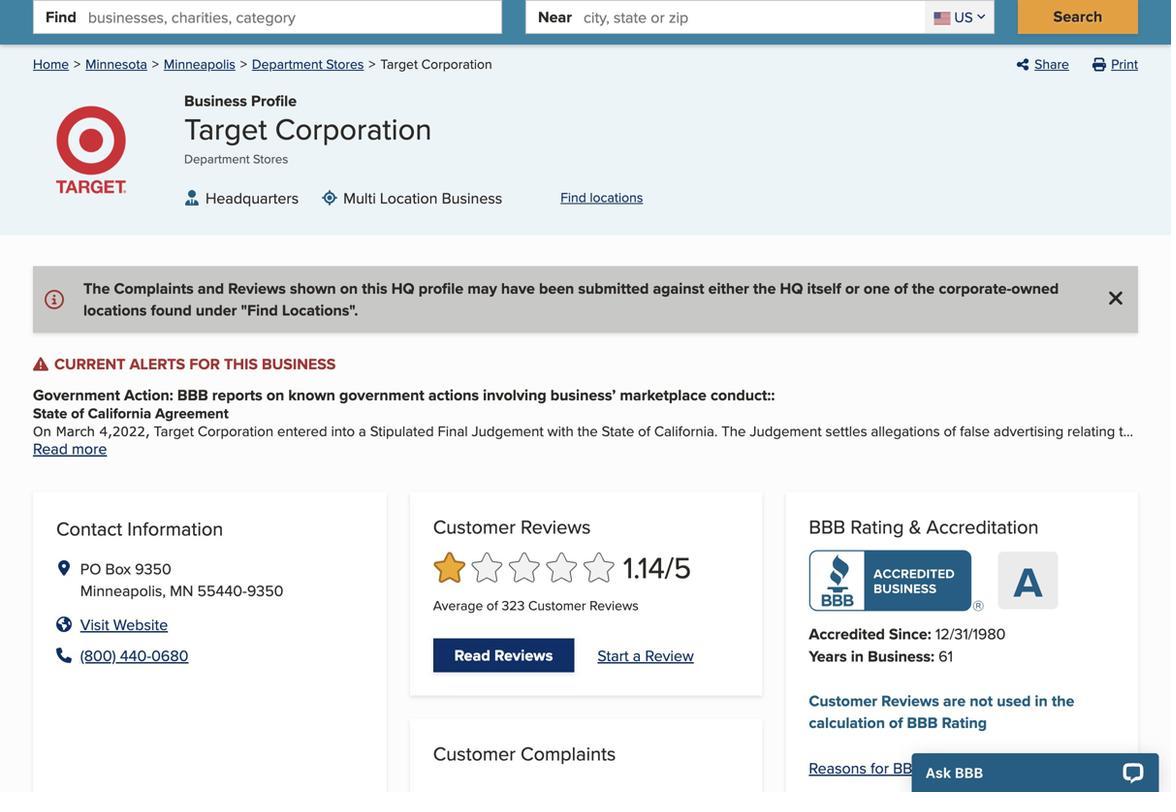 Task type: describe. For each thing, give the bounding box(es) containing it.
(800)
[[80, 644, 116, 667]]

reasons for bbb rating
[[809, 757, 969, 779]]

customer reviews
[[433, 513, 591, 540]]

reports
[[212, 383, 262, 406]]

under
[[196, 299, 237, 321]]

reasons for bbb rating link
[[809, 757, 969, 779]]

reviews for customer reviews
[[521, 513, 591, 540]]

visit
[[80, 613, 109, 636]]

find for find
[[46, 5, 76, 28]]

contact information
[[56, 515, 223, 542]]

multi
[[343, 187, 376, 209]]

1 horizontal spatial target
[[380, 54, 418, 74]]

accredited
[[809, 622, 885, 645]]

home
[[33, 54, 69, 74]]

find for find locations
[[561, 188, 586, 207]]

customer for customer reviews
[[433, 513, 516, 540]]

search button
[[1018, 0, 1138, 34]]

customer reviews are not used in the calculation of bbb rating
[[809, 690, 1075, 734]]

1.14/5
[[623, 546, 691, 588]]

on inside "government action: bbb reports on known government actions involving business' marketplace conduct: : state of california agreement on march 4,2022, read more"
[[266, 383, 284, 406]]

print button
[[1093, 54, 1138, 74]]

bbb up bbb accredited business image
[[809, 513, 846, 540]]

: inside "government action: bbb reports on known government actions involving business' marketplace conduct: : state of california agreement on march 4,2022, read more"
[[771, 383, 775, 406]]

mn
[[170, 579, 193, 601]]

read reviews
[[454, 644, 553, 666]]

government
[[33, 383, 120, 406]]

alerts
[[129, 352, 185, 375]]

this
[[224, 352, 258, 375]]

bbb inside "government action: bbb reports on known government actions involving business' marketplace conduct: : state of california agreement on march 4,2022, read more"
[[177, 383, 208, 406]]

reasons
[[809, 757, 867, 779]]

find locations
[[561, 188, 643, 207]]

one
[[864, 277, 890, 300]]

years
[[809, 645, 847, 667]]

us
[[954, 7, 973, 27]]

for
[[871, 757, 889, 779]]

Find search field
[[88, 1, 501, 33]]

marketplace
[[620, 383, 707, 406]]

of inside "government action: bbb reports on known government actions involving business' marketplace conduct: : state of california agreement on march 4,2022, read more"
[[71, 403, 84, 424]]

profile
[[419, 277, 464, 300]]

customer complaints
[[433, 740, 616, 767]]

owned
[[1012, 277, 1059, 300]]

this
[[362, 277, 387, 300]]

or
[[845, 277, 860, 300]]

1 horizontal spatial the
[[912, 277, 935, 300]]

on inside the complaints and reviews shown on this hq profile may have been submitted against either the hq itself or one of the corporate-owned locations found under "find locations".
[[340, 277, 358, 300]]

contact
[[56, 515, 122, 542]]

locations".
[[282, 299, 358, 321]]

a
[[633, 644, 641, 666]]

accredited since : 12/31/1980 years in business : 61
[[809, 622, 1006, 667]]

rating inside customer reviews are not used in the calculation of bbb rating
[[942, 711, 987, 734]]

business profile target corporation department stores
[[184, 89, 432, 168]]

read reviews link
[[433, 638, 574, 672]]

state
[[33, 403, 67, 424]]

minnesota
[[85, 54, 147, 74]]

and
[[198, 277, 224, 300]]

have
[[501, 277, 535, 300]]

average
[[433, 596, 483, 615]]

share
[[1035, 54, 1069, 74]]

minneapolis link
[[164, 54, 235, 74]]

0 vertical spatial corporation
[[421, 54, 492, 74]]

may
[[468, 277, 497, 300]]

government action: bbb reports on known government actions involving business' marketplace conduct: : state of california agreement on march 4,2022, read more
[[33, 383, 775, 460]]

&
[[909, 513, 921, 540]]

conduct:
[[711, 383, 771, 406]]

near
[[538, 5, 572, 28]]

reviews for read reviews
[[495, 644, 553, 666]]

location
[[380, 187, 438, 209]]

agreement
[[155, 403, 229, 424]]

reviews inside the complaints and reviews shown on this hq profile may have been submitted against either the hq itself or one of the corporate-owned locations found under "find locations".
[[228, 277, 286, 300]]

website
[[113, 613, 168, 636]]

start
[[598, 644, 629, 666]]

involving
[[483, 383, 547, 406]]

read more button
[[33, 437, 107, 460]]

po box 9350 minneapolis , mn 55440-9350
[[80, 557, 284, 601]]

average of 323 customer reviews
[[433, 596, 639, 615]]

customer for customer reviews are not used in the calculation of bbb rating
[[809, 690, 877, 712]]

the inside customer reviews are not used in the calculation of bbb rating
[[1052, 690, 1075, 712]]

more
[[72, 437, 107, 460]]

business inside accredited since : 12/31/1980 years in business : 61
[[868, 645, 931, 667]]

323
[[502, 596, 525, 615]]

calculation
[[809, 711, 885, 734]]

complaints for customer
[[521, 740, 616, 767]]

of inside the complaints and reviews shown on this hq profile may have been submitted against either the hq itself or one of the corporate-owned locations found under "find locations".
[[894, 277, 908, 300]]

(800) 440-0680
[[80, 644, 189, 667]]

in for years
[[851, 645, 864, 667]]

actions
[[428, 383, 479, 406]]

business up known
[[262, 352, 336, 375]]

2 vertical spatial rating
[[926, 757, 969, 779]]

1 hq from the left
[[391, 277, 415, 300]]

of left 323
[[487, 596, 498, 615]]

minnesota link
[[85, 54, 147, 74]]



Task type: vqa. For each thing, say whether or not it's contained in the screenshot.
MN
yes



Task type: locate. For each thing, give the bounding box(es) containing it.
0 horizontal spatial department
[[184, 150, 250, 168]]

stores
[[326, 54, 364, 74], [253, 150, 288, 168]]

of inside customer reviews are not used in the calculation of bbb rating
[[889, 711, 903, 734]]

9350
[[135, 557, 171, 580], [247, 579, 284, 601]]

read down state at the bottom of the page
[[33, 437, 68, 460]]

1 horizontal spatial minneapolis
[[164, 54, 235, 74]]

1 vertical spatial minneapolis
[[80, 579, 162, 601]]

bbb down current alerts for this business
[[177, 383, 208, 406]]

read down average
[[454, 644, 490, 666]]

2 horizontal spatial the
[[1052, 690, 1075, 712]]

0 horizontal spatial on
[[266, 383, 284, 406]]

1 horizontal spatial locations
[[590, 188, 643, 207]]

corporation
[[421, 54, 492, 74], [275, 107, 432, 150]]

reviews inside customer reviews are not used in the calculation of bbb rating
[[881, 690, 939, 712]]

profile
[[251, 89, 297, 112]]

of up reasons for bbb rating
[[889, 711, 903, 734]]

minneapolis inside po box 9350 minneapolis , mn 55440-9350
[[80, 579, 162, 601]]

1 vertical spatial stores
[[253, 150, 288, 168]]

0 vertical spatial in
[[851, 645, 864, 667]]

0 horizontal spatial target
[[184, 107, 267, 150]]

0 vertical spatial department
[[252, 54, 323, 74]]

department inside business profile target corporation department stores
[[184, 150, 250, 168]]

complaints for the
[[114, 277, 194, 300]]

0 horizontal spatial locations
[[83, 299, 147, 321]]

customer
[[433, 513, 516, 540], [528, 596, 586, 615], [809, 690, 877, 712], [433, 740, 516, 767]]

print
[[1111, 54, 1138, 74]]

1 vertical spatial find
[[561, 188, 586, 207]]

target corporation
[[380, 54, 492, 74]]

1 vertical spatial complaints
[[521, 740, 616, 767]]

stores inside business profile target corporation department stores
[[253, 150, 288, 168]]

in right used
[[1035, 690, 1048, 712]]

bbb rating & accreditation
[[809, 513, 1039, 540]]

bbb accredited business image
[[809, 550, 983, 611]]

0 horizontal spatial hq
[[391, 277, 415, 300]]

march
[[56, 423, 95, 439]]

0 horizontal spatial stores
[[253, 150, 288, 168]]

target
[[380, 54, 418, 74], [184, 107, 267, 150]]

hq right the this
[[391, 277, 415, 300]]

0 vertical spatial find
[[46, 5, 76, 28]]

4,2022,
[[99, 423, 150, 439]]

reviews right 'and'
[[228, 277, 286, 300]]

on
[[33, 423, 51, 439]]

a link
[[998, 552, 1058, 613]]

locations left found
[[83, 299, 147, 321]]

bbb right for
[[893, 757, 922, 779]]

1 horizontal spatial 9350
[[247, 579, 284, 601]]

complaints
[[114, 277, 194, 300], [521, 740, 616, 767]]

1 vertical spatial target
[[184, 107, 267, 150]]

government
[[339, 383, 424, 406]]

shown
[[290, 277, 336, 300]]

0 horizontal spatial in
[[851, 645, 864, 667]]

0 horizontal spatial the
[[753, 277, 776, 300]]

search
[[1054, 5, 1103, 28]]

61
[[939, 645, 953, 667]]

0 vertical spatial on
[[340, 277, 358, 300]]

Near field
[[584, 1, 925, 33]]

find
[[46, 5, 76, 28], [561, 188, 586, 207]]

po
[[80, 557, 101, 580]]

find up 'home' 'link'
[[46, 5, 76, 28]]

the
[[753, 277, 776, 300], [912, 277, 935, 300], [1052, 690, 1075, 712]]

customer for customer complaints
[[433, 740, 516, 767]]

1 vertical spatial rating
[[942, 711, 987, 734]]

corporate-
[[939, 277, 1012, 300]]

1 horizontal spatial find
[[561, 188, 586, 207]]

0 vertical spatial read
[[33, 437, 68, 460]]

department stores link
[[252, 54, 364, 74]]

the right either
[[753, 277, 776, 300]]

on
[[340, 277, 358, 300], [266, 383, 284, 406]]

locations up "submitted"
[[590, 188, 643, 207]]

in right the years at the bottom of the page
[[851, 645, 864, 667]]

9350 right 'mn'
[[247, 579, 284, 601]]

0 horizontal spatial minneapolis
[[80, 579, 162, 601]]

business'
[[550, 383, 616, 406]]

0 vertical spatial target
[[380, 54, 418, 74]]

locations inside the complaints and reviews shown on this hq profile may have been submitted against either the hq itself or one of the corporate-owned locations found under "find locations".
[[83, 299, 147, 321]]

current
[[54, 352, 126, 375]]

on left known
[[266, 383, 284, 406]]

reviews for customer reviews are not used in the calculation of bbb rating
[[881, 690, 939, 712]]

since
[[889, 622, 928, 645]]

in inside accredited since : 12/31/1980 years in business : 61
[[851, 645, 864, 667]]

stores up 'headquarters'
[[253, 150, 288, 168]]

reviews
[[228, 277, 286, 300], [521, 513, 591, 540], [590, 596, 639, 615], [495, 644, 553, 666], [881, 690, 939, 712]]

the
[[83, 277, 110, 300]]

12/31/1980
[[935, 622, 1006, 645]]

reviews up average of 323 customer reviews
[[521, 513, 591, 540]]

9350 right box
[[135, 557, 171, 580]]

1 horizontal spatial read
[[454, 644, 490, 666]]

rating
[[851, 513, 904, 540], [942, 711, 987, 734], [926, 757, 969, 779]]

review
[[645, 644, 694, 666]]

business left "61"
[[868, 645, 931, 667]]

0 horizontal spatial read
[[33, 437, 68, 460]]

not
[[970, 690, 993, 712]]

1 horizontal spatial hq
[[780, 277, 803, 300]]

(800) 440-0680 link
[[80, 644, 189, 667]]

read
[[33, 437, 68, 460], [454, 644, 490, 666]]

1 horizontal spatial stores
[[326, 54, 364, 74]]

current alerts for this business
[[54, 352, 336, 375]]

1 vertical spatial in
[[1035, 690, 1048, 712]]

in for used
[[1035, 690, 1048, 712]]

business
[[184, 89, 247, 112], [442, 187, 502, 209], [262, 352, 336, 375], [868, 645, 931, 667]]

found
[[151, 299, 192, 321]]

headquarters
[[206, 187, 299, 209]]

business inside business profile target corporation department stores
[[184, 89, 247, 112]]

1 vertical spatial department
[[184, 150, 250, 168]]

0 vertical spatial stores
[[326, 54, 364, 74]]

reviews left are
[[881, 690, 939, 712]]

bbb inside customer reviews are not used in the calculation of bbb rating
[[907, 711, 938, 734]]

on left the this
[[340, 277, 358, 300]]

for
[[189, 352, 220, 375]]

are
[[943, 690, 966, 712]]

customer inside customer reviews are not used in the calculation of bbb rating
[[809, 690, 877, 712]]

1 horizontal spatial complaints
[[521, 740, 616, 767]]

0 vertical spatial rating
[[851, 513, 904, 540]]

visit website link
[[80, 613, 168, 636]]

information
[[127, 515, 223, 542]]

rating down customer reviews are not used in the calculation of bbb rating
[[926, 757, 969, 779]]

hq left itself
[[780, 277, 803, 300]]

bbb
[[177, 383, 208, 406], [809, 513, 846, 540], [907, 711, 938, 734], [893, 757, 922, 779]]

department up profile
[[252, 54, 323, 74]]

either
[[708, 277, 749, 300]]

55440-
[[197, 579, 247, 601]]

locations
[[590, 188, 643, 207], [83, 299, 147, 321]]

1 vertical spatial locations
[[83, 299, 147, 321]]

california
[[88, 403, 151, 424]]

440-
[[120, 644, 151, 667]]

submitted
[[578, 277, 649, 300]]

"find
[[241, 299, 278, 321]]

US field
[[925, 1, 994, 33]]

target right department stores
[[380, 54, 418, 74]]

corporation inside business profile target corporation department stores
[[275, 107, 432, 150]]

used
[[997, 690, 1031, 712]]

stores down find search box
[[326, 54, 364, 74]]

1 horizontal spatial on
[[340, 277, 358, 300]]

reviews down 323
[[495, 644, 553, 666]]

0 horizontal spatial complaints
[[114, 277, 194, 300]]

the right used
[[1052, 690, 1075, 712]]

of right the one
[[894, 277, 908, 300]]

known
[[288, 383, 335, 406]]

start a review link
[[598, 644, 694, 666]]

business down minneapolis link
[[184, 89, 247, 112]]

complaints inside the complaints and reviews shown on this hq profile may have been submitted against either the hq itself or one of the corporate-owned locations found under "find locations".
[[114, 277, 194, 300]]

business right location
[[442, 187, 502, 209]]

a
[[1014, 552, 1042, 613]]

read inside "government action: bbb reports on known government actions involving business' marketplace conduct: : state of california agreement on march 4,2022, read more"
[[33, 437, 68, 460]]

share button
[[1016, 54, 1069, 74]]

minneapolis up the visit website
[[80, 579, 162, 601]]

find up the been
[[561, 188, 586, 207]]

minneapolis right "minnesota" link in the left top of the page
[[164, 54, 235, 74]]

department up 'headquarters'
[[184, 150, 250, 168]]

visit website
[[80, 613, 168, 636]]

accreditation
[[926, 513, 1039, 540]]

the right the one
[[912, 277, 935, 300]]

1 horizontal spatial department
[[252, 54, 323, 74]]

0 vertical spatial locations
[[590, 188, 643, 207]]

box
[[105, 557, 131, 580]]

target down minneapolis link
[[184, 107, 267, 150]]

multi location business
[[343, 187, 502, 209]]

of
[[894, 277, 908, 300], [71, 403, 84, 424], [487, 596, 498, 615], [889, 711, 903, 734]]

2 hq from the left
[[780, 277, 803, 300]]

0 vertical spatial complaints
[[114, 277, 194, 300]]

0 horizontal spatial find
[[46, 5, 76, 28]]

find locations button
[[561, 188, 643, 207]]

1 vertical spatial corporation
[[275, 107, 432, 150]]

target inside business profile target corporation department stores
[[184, 107, 267, 150]]

bbb left are
[[907, 711, 938, 734]]

itself
[[807, 277, 841, 300]]

1 vertical spatial read
[[454, 644, 490, 666]]

1 horizontal spatial in
[[1035, 690, 1048, 712]]

department stores
[[252, 54, 364, 74]]

0 vertical spatial minneapolis
[[164, 54, 235, 74]]

:
[[771, 383, 775, 406], [928, 622, 931, 645], [931, 645, 935, 667]]

rating left used
[[942, 711, 987, 734]]

home link
[[33, 54, 69, 74]]

1 vertical spatial on
[[266, 383, 284, 406]]

rating left &
[[851, 513, 904, 540]]

in inside customer reviews are not used in the calculation of bbb rating
[[1035, 690, 1048, 712]]

0 horizontal spatial 9350
[[135, 557, 171, 580]]

of right state at the bottom of the page
[[71, 403, 84, 424]]

reviews up the start on the bottom
[[590, 596, 639, 615]]



